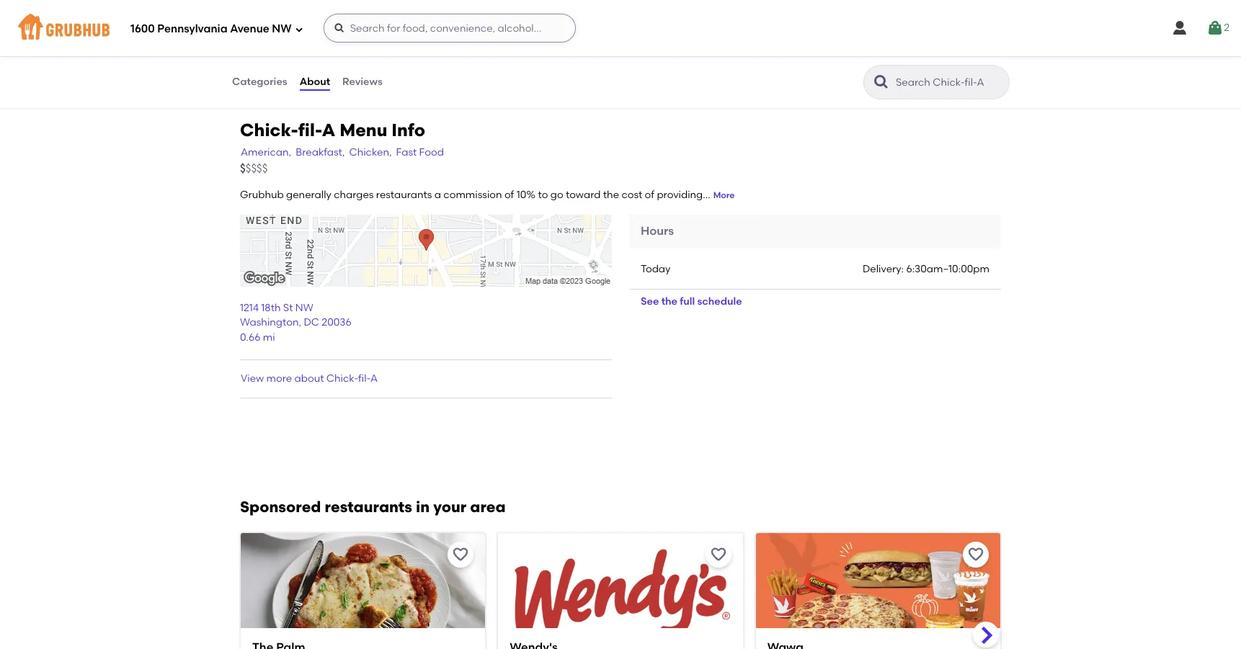 Task type: describe. For each thing, give the bounding box(es) containing it.
0 horizontal spatial a
[[322, 120, 336, 141]]

Search Chick-fil-A search field
[[895, 76, 1005, 89]]

area
[[470, 499, 506, 517]]

avenue
[[230, 22, 269, 35]]

view
[[241, 373, 264, 385]]

0 horizontal spatial fil-
[[298, 120, 322, 141]]

more
[[266, 373, 292, 385]]

grubhub
[[240, 189, 284, 201]]

the inside button
[[662, 296, 678, 308]]

1 vertical spatial chick-
[[326, 373, 358, 385]]

2
[[1224, 22, 1230, 34]]

food
[[419, 147, 444, 159]]

providing
[[657, 189, 703, 201]]

sponsored restaurants in your area
[[240, 499, 506, 517]]

wawa logo image
[[756, 534, 1001, 650]]

see
[[641, 296, 659, 308]]

info
[[392, 120, 425, 141]]

save this restaurant button for the palm logo
[[448, 543, 474, 568]]

1 horizontal spatial a
[[371, 373, 378, 385]]

go
[[551, 189, 564, 201]]

nw for st
[[295, 302, 313, 314]]

menu
[[340, 120, 387, 141]]

american, breakfast, chicken, fast food
[[241, 147, 444, 159]]

cost
[[622, 189, 643, 201]]

save this restaurant button for wendy's logo
[[706, 543, 732, 568]]

,
[[299, 317, 301, 329]]

0 vertical spatial the
[[603, 189, 619, 201]]

generally
[[286, 189, 332, 201]]

save this restaurant button for wawa logo
[[963, 543, 989, 568]]

st
[[283, 302, 293, 314]]

2 button
[[1207, 15, 1230, 41]]

1 vertical spatial fil-
[[358, 373, 371, 385]]

reviews
[[343, 76, 383, 88]]

1 of from the left
[[505, 189, 514, 201]]

1214
[[240, 302, 259, 314]]

chicken, button
[[349, 145, 393, 161]]

$$$$$
[[240, 162, 268, 175]]

6:30am–10:00pm
[[907, 263, 990, 276]]

today
[[641, 263, 671, 276]]

about button
[[299, 56, 331, 108]]

chick-fil-a menu info
[[240, 120, 425, 141]]

0 horizontal spatial svg image
[[334, 22, 345, 34]]

pennsylvania
[[157, 22, 228, 35]]

...
[[703, 189, 711, 201]]

charges
[[334, 189, 374, 201]]

main navigation navigation
[[0, 0, 1242, 56]]

0.66
[[240, 331, 261, 344]]

a
[[435, 189, 441, 201]]

grubhub generally charges restaurants a commission of 10% to go toward the cost of providing ... more
[[240, 189, 735, 201]]

search icon image
[[873, 74, 890, 91]]

save this restaurant image
[[710, 547, 727, 564]]



Task type: vqa. For each thing, say whether or not it's contained in the screenshot.
left NW
yes



Task type: locate. For each thing, give the bounding box(es) containing it.
2 save this restaurant button from the left
[[706, 543, 732, 568]]

full
[[680, 296, 695, 308]]

chick-
[[240, 120, 298, 141], [326, 373, 358, 385]]

2 save this restaurant image from the left
[[968, 547, 985, 564]]

save this restaurant button
[[448, 543, 474, 568], [706, 543, 732, 568], [963, 543, 989, 568]]

breakfast, button
[[295, 145, 346, 161]]

delivery: 6:30am–10:00pm
[[863, 263, 990, 276]]

18th
[[261, 302, 281, 314]]

view more about chick-fil-a
[[241, 373, 378, 385]]

1600
[[131, 22, 155, 35]]

1 horizontal spatial svg image
[[1172, 19, 1189, 37]]

nw
[[272, 22, 292, 35], [295, 302, 313, 314]]

of left "10%"
[[505, 189, 514, 201]]

save this restaurant image for the palm logo
[[452, 547, 470, 564]]

chicken,
[[349, 147, 392, 159]]

1 horizontal spatial save this restaurant button
[[706, 543, 732, 568]]

chick- up american,
[[240, 120, 298, 141]]

svg image
[[1172, 19, 1189, 37], [334, 22, 345, 34]]

the palm logo image
[[241, 534, 485, 650]]

dc
[[304, 317, 319, 329]]

0 vertical spatial fil-
[[298, 120, 322, 141]]

chick- right about
[[326, 373, 358, 385]]

fil- up breakfast,
[[298, 120, 322, 141]]

0 horizontal spatial nw
[[272, 22, 292, 35]]

categories
[[232, 76, 287, 88]]

3 save this restaurant button from the left
[[963, 543, 989, 568]]

0 vertical spatial nw
[[272, 22, 292, 35]]

about
[[300, 76, 330, 88]]

breakfast,
[[296, 147, 345, 159]]

american, button
[[240, 145, 292, 161]]

schedule
[[698, 296, 742, 308]]

1 horizontal spatial svg image
[[1207, 19, 1224, 37]]

more button
[[714, 190, 735, 202]]

fil-
[[298, 120, 322, 141], [358, 373, 371, 385]]

nw up , on the left
[[295, 302, 313, 314]]

nw for avenue
[[272, 22, 292, 35]]

nw inside 1214 18th st nw washington , dc 20036 0.66 mi
[[295, 302, 313, 314]]

Search for food, convenience, alcohol... search field
[[323, 14, 576, 43]]

0 vertical spatial restaurants
[[376, 189, 432, 201]]

1 save this restaurant button from the left
[[448, 543, 474, 568]]

0 horizontal spatial the
[[603, 189, 619, 201]]

1 horizontal spatial the
[[662, 296, 678, 308]]

washington
[[240, 317, 299, 329]]

fast food button
[[396, 145, 445, 161]]

fil- right about
[[358, 373, 371, 385]]

more
[[714, 191, 735, 201]]

0 horizontal spatial of
[[505, 189, 514, 201]]

1 save this restaurant image from the left
[[452, 547, 470, 564]]

see the full schedule button
[[629, 289, 754, 315]]

save this restaurant image for wawa logo
[[968, 547, 985, 564]]

wendy's logo image
[[498, 534, 743, 650]]

1 vertical spatial the
[[662, 296, 678, 308]]

restaurants
[[376, 189, 432, 201], [325, 499, 412, 517]]

restaurants left a
[[376, 189, 432, 201]]

nw right avenue
[[272, 22, 292, 35]]

delivery:
[[863, 263, 904, 276]]

the left cost
[[603, 189, 619, 201]]

in
[[416, 499, 430, 517]]

0 horizontal spatial svg image
[[295, 25, 303, 34]]

commission
[[444, 189, 502, 201]]

2 horizontal spatial save this restaurant button
[[963, 543, 989, 568]]

1600 pennsylvania avenue nw
[[131, 22, 292, 35]]

svg image left 2 button
[[1172, 19, 1189, 37]]

0 vertical spatial a
[[322, 120, 336, 141]]

to
[[538, 189, 548, 201]]

of right cost
[[645, 189, 655, 201]]

the left full
[[662, 296, 678, 308]]

0 vertical spatial chick-
[[240, 120, 298, 141]]

your
[[433, 499, 467, 517]]

0 horizontal spatial save this restaurant image
[[452, 547, 470, 564]]

svg image up reviews
[[334, 22, 345, 34]]

about
[[295, 373, 324, 385]]

$
[[240, 162, 246, 175]]

sponsored
[[240, 499, 321, 517]]

1 horizontal spatial fil-
[[358, 373, 371, 385]]

10%
[[517, 189, 536, 201]]

nw inside main navigation "navigation"
[[272, 22, 292, 35]]

a right about
[[371, 373, 378, 385]]

hours
[[641, 224, 674, 238]]

2 of from the left
[[645, 189, 655, 201]]

of
[[505, 189, 514, 201], [645, 189, 655, 201]]

see the full schedule
[[641, 296, 742, 308]]

american,
[[241, 147, 291, 159]]

1 vertical spatial a
[[371, 373, 378, 385]]

0 horizontal spatial chick-
[[240, 120, 298, 141]]

1 horizontal spatial chick-
[[326, 373, 358, 385]]

categories button
[[231, 56, 288, 108]]

restaurants left in
[[325, 499, 412, 517]]

0 horizontal spatial save this restaurant button
[[448, 543, 474, 568]]

save this restaurant image
[[452, 547, 470, 564], [968, 547, 985, 564]]

1 horizontal spatial of
[[645, 189, 655, 201]]

mi
[[263, 331, 275, 344]]

1 vertical spatial restaurants
[[325, 499, 412, 517]]

the
[[603, 189, 619, 201], [662, 296, 678, 308]]

svg image
[[1207, 19, 1224, 37], [295, 25, 303, 34]]

1214 18th st nw washington , dc 20036 0.66 mi
[[240, 302, 352, 344]]

a up breakfast,
[[322, 120, 336, 141]]

20036
[[322, 317, 352, 329]]

1 horizontal spatial nw
[[295, 302, 313, 314]]

reviews button
[[342, 56, 383, 108]]

1 horizontal spatial save this restaurant image
[[968, 547, 985, 564]]

1 vertical spatial nw
[[295, 302, 313, 314]]

fast
[[396, 147, 417, 159]]

toward
[[566, 189, 601, 201]]

svg image inside 2 button
[[1207, 19, 1224, 37]]

a
[[322, 120, 336, 141], [371, 373, 378, 385]]



